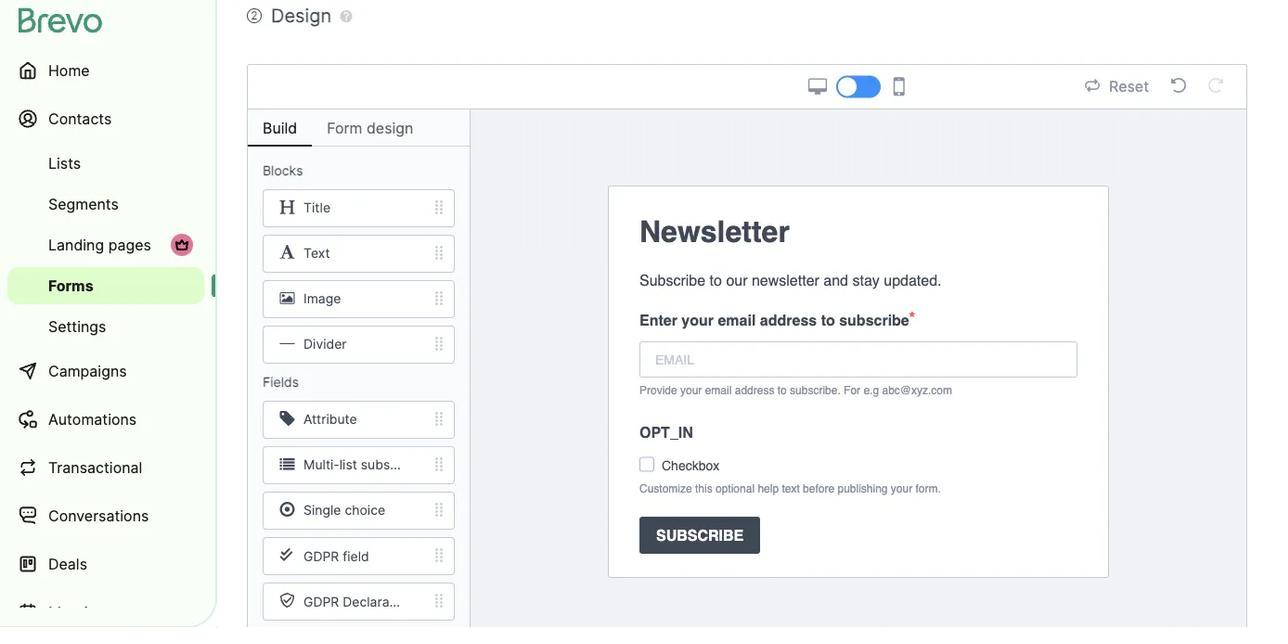 Task type: locate. For each thing, give the bounding box(es) containing it.
fields
[[263, 375, 299, 391]]

reset
[[1110, 78, 1150, 96]]

gdpr
[[304, 549, 339, 565], [304, 595, 339, 610]]

to inside text field
[[710, 272, 722, 289]]

1 vertical spatial address
[[735, 384, 775, 397]]

2 vertical spatial your
[[891, 482, 913, 495]]

subscribe button
[[625, 510, 1093, 562]]

1 vertical spatial to
[[822, 312, 836, 329]]

address
[[760, 312, 817, 329], [735, 384, 775, 397]]

gdpr declaration
[[304, 595, 413, 610]]

gdpr for gdpr field
[[304, 549, 339, 565]]

settings
[[48, 318, 106, 336]]

2 gdpr from the top
[[304, 595, 339, 610]]

0 horizontal spatial to
[[710, 272, 722, 289]]

forms
[[48, 277, 93, 295]]

image button
[[248, 280, 470, 319]]

for
[[844, 384, 861, 397]]

1 horizontal spatial to
[[778, 384, 787, 397]]

2 horizontal spatial to
[[822, 312, 836, 329]]

1 vertical spatial gdpr
[[304, 595, 339, 610]]

email
[[718, 312, 756, 329], [706, 384, 732, 397]]

design
[[271, 4, 332, 27]]

to left subscribe.
[[778, 384, 787, 397]]

Newsletter text field
[[640, 210, 1078, 254]]

None text field
[[640, 342, 1078, 378]]

gdpr inside gdpr declaration button
[[304, 595, 339, 610]]

settings link
[[7, 308, 204, 345]]

address down the subscribe to our newsletter and stay updated.
[[760, 312, 817, 329]]

0 vertical spatial your
[[682, 312, 714, 329]]

multi-list subscription button
[[248, 447, 470, 485]]

email right provide
[[706, 384, 732, 397]]

attribute button
[[248, 401, 470, 439]]

subscribe
[[657, 527, 744, 544]]

address left subscribe.
[[735, 384, 775, 397]]

gdpr inside gdpr field button
[[304, 549, 339, 565]]

reset button
[[1080, 75, 1155, 99]]

help
[[758, 482, 779, 495]]

segments
[[48, 195, 119, 213]]

automations
[[48, 410, 137, 429]]

address for subscribe
[[760, 312, 817, 329]]

gdpr left field
[[304, 549, 339, 565]]

0 vertical spatial gdpr
[[304, 549, 339, 565]]

choice
[[345, 503, 386, 519]]

to left our
[[710, 272, 722, 289]]

form.
[[916, 482, 942, 495]]

provide your email address to subscribe. for e.g abc@xyz.com
[[640, 384, 953, 397]]

email down our
[[718, 312, 756, 329]]

list
[[340, 458, 357, 473]]

form
[[327, 119, 363, 137]]

your left form.
[[891, 482, 913, 495]]

your right provide
[[681, 384, 702, 397]]

before
[[803, 482, 835, 495]]

to
[[710, 272, 722, 289], [822, 312, 836, 329], [778, 384, 787, 397]]

0 vertical spatial to
[[710, 272, 722, 289]]

subscribe.
[[790, 384, 841, 397]]

lists link
[[7, 145, 204, 182]]

to down and at the top
[[822, 312, 836, 329]]

campaigns link
[[7, 349, 204, 394]]

home
[[48, 61, 90, 79]]

single
[[304, 503, 341, 519]]

1 vertical spatial email
[[706, 384, 732, 397]]

your
[[682, 312, 714, 329], [681, 384, 702, 397], [891, 482, 913, 495]]

Subscribe to our newsletter and stay updated. text field
[[640, 269, 1078, 292]]

landing
[[48, 236, 104, 254]]

enter your email address to subscribe
[[640, 312, 910, 329]]

subscribe
[[640, 272, 706, 289]]

deals link
[[7, 542, 204, 587]]

0 vertical spatial address
[[760, 312, 817, 329]]

your right the 'enter'
[[682, 312, 714, 329]]

0 vertical spatial email
[[718, 312, 756, 329]]

1 vertical spatial your
[[681, 384, 702, 397]]

home link
[[7, 48, 204, 93]]

opt_in
[[640, 424, 694, 441]]

contacts link
[[7, 97, 204, 141]]

1 gdpr from the top
[[304, 549, 339, 565]]

deals
[[48, 555, 87, 573]]

gdpr for gdpr declaration
[[304, 595, 339, 610]]

subscribe to our newsletter and stay updated.
[[640, 272, 942, 289]]

single choice button
[[248, 492, 470, 530]]

pages
[[108, 236, 151, 254]]

2
[[251, 9, 258, 22]]

forms link
[[7, 267, 204, 305]]

gdpr down gdpr field
[[304, 595, 339, 610]]

2 vertical spatial to
[[778, 384, 787, 397]]

divider button
[[248, 326, 470, 364]]

address for subscribe.
[[735, 384, 775, 397]]



Task type: vqa. For each thing, say whether or not it's contained in the screenshot.
Home
yes



Task type: describe. For each thing, give the bounding box(es) containing it.
transactional
[[48, 459, 142, 477]]

multi-
[[304, 458, 340, 473]]

text button
[[248, 235, 470, 273]]

gdpr field button
[[248, 538, 470, 576]]

to for subscribe
[[822, 312, 836, 329]]

attribute
[[304, 412, 357, 428]]

customize
[[640, 482, 693, 495]]

multi-list subscription
[[304, 458, 437, 473]]

and
[[824, 272, 849, 289]]

text
[[782, 482, 800, 495]]

optional
[[716, 482, 755, 495]]

provide
[[640, 384, 678, 397]]

automations link
[[7, 397, 204, 442]]

title
[[304, 200, 331, 216]]

newsletter
[[752, 272, 820, 289]]

email for enter
[[718, 312, 756, 329]]

meetings
[[48, 604, 113, 622]]

landing pages link
[[7, 227, 204, 264]]

form design link
[[312, 110, 429, 147]]

image
[[304, 291, 341, 307]]

design
[[367, 119, 414, 137]]

blocks
[[263, 163, 303, 179]]

this
[[696, 482, 713, 495]]

checkbox
[[662, 458, 720, 473]]

subscribe
[[840, 312, 910, 329]]

field
[[343, 549, 369, 565]]

single choice
[[304, 503, 386, 519]]

transactional link
[[7, 446, 204, 490]]

form design
[[327, 119, 414, 137]]

abc@xyz.com
[[883, 384, 953, 397]]

Checkbox text field
[[662, 456, 1074, 475]]

conversations
[[48, 507, 149, 525]]

updated.
[[884, 272, 942, 289]]

your for provide
[[681, 384, 702, 397]]

left___rvooi image
[[175, 238, 189, 253]]

text
[[304, 246, 330, 262]]

your for enter
[[682, 312, 714, 329]]

to for subscribe.
[[778, 384, 787, 397]]

stay
[[853, 272, 880, 289]]

publishing
[[838, 482, 888, 495]]

segments link
[[7, 186, 204, 223]]

newsletter
[[640, 215, 790, 249]]

gdpr field
[[304, 549, 369, 565]]

subscription
[[361, 458, 437, 473]]

newsletter button
[[625, 202, 1093, 262]]

divider
[[304, 337, 347, 353]]

title button
[[248, 189, 470, 228]]

contacts
[[48, 110, 112, 128]]

build link
[[248, 110, 312, 147]]

subscribe to our newsletter and stay updated. button
[[625, 262, 1093, 299]]

landing pages
[[48, 236, 151, 254]]

build
[[263, 119, 297, 137]]

email for provide
[[706, 384, 732, 397]]

enter
[[640, 312, 678, 329]]

lists
[[48, 154, 81, 172]]

campaigns
[[48, 362, 127, 380]]

declaration
[[343, 595, 413, 610]]

gdpr declaration button
[[248, 583, 470, 621]]

e.g
[[864, 384, 880, 397]]

meetings link
[[7, 591, 204, 629]]

our
[[727, 272, 748, 289]]

conversations link
[[7, 494, 204, 539]]

customize this optional help text before publishing your form.
[[640, 482, 942, 495]]



